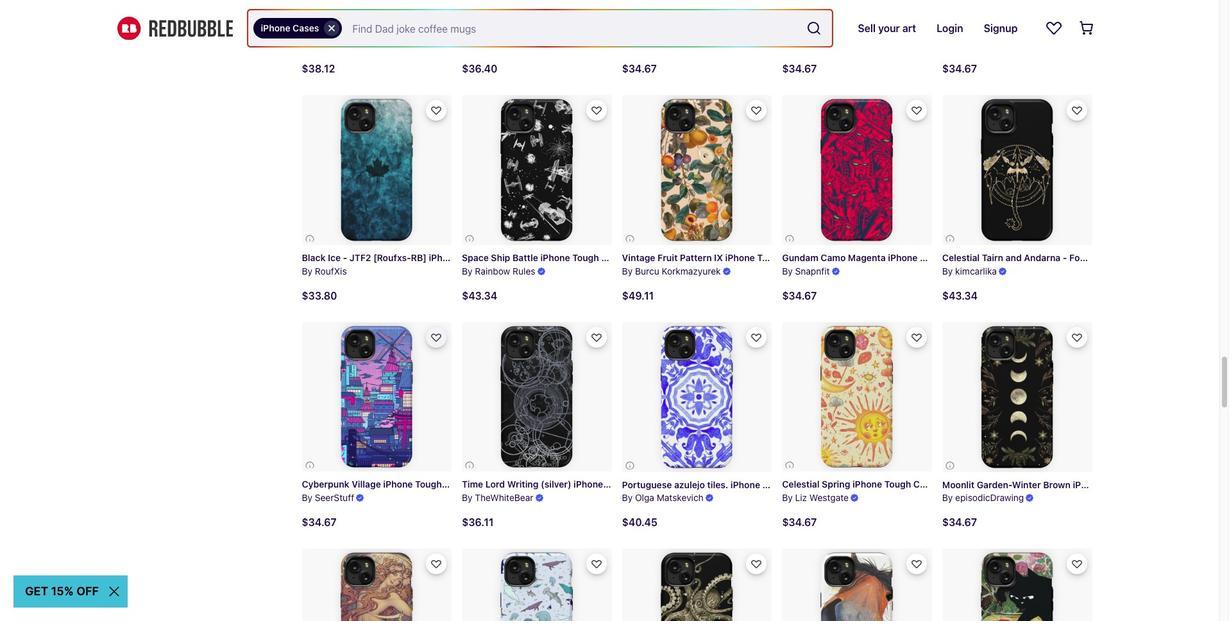 Task type: locate. For each thing, give the bounding box(es) containing it.
by adenaj
[[942, 39, 986, 50]]

iphone right brown
[[1073, 479, 1103, 490]]

iphone right rb]
[[429, 252, 459, 263]]

by for by olga matskevich
[[622, 492, 633, 503]]

space ship battle iphone tough case
[[462, 252, 623, 263]]

$34.67 down by owliedesign
[[622, 63, 657, 75]]

2 $43.34 from the left
[[942, 290, 978, 301]]

raccoons iphone tough case image
[[782, 0, 932, 18]]

black left ice
[[302, 252, 326, 263]]

iphone left raccoons
[[727, 25, 757, 36]]

by thewhitebear
[[462, 492, 534, 503]]

0 vertical spatial pattern
[[693, 25, 725, 36]]

hearts
[[532, 25, 560, 36]]

$34.67 for snapnfit
[[782, 290, 817, 301]]

1 dragon from the left
[[373, 25, 404, 36]]

camo
[[821, 252, 846, 263]]

nancyvheart
[[475, 39, 526, 50]]

check
[[562, 25, 589, 36]]

time
[[462, 479, 483, 490]]

$34.67 down elena
[[782, 63, 817, 75]]

$43.34 down rainbow
[[462, 290, 497, 301]]

moonlit
[[942, 479, 975, 490]]

moonlit garden-winter brown iphone tough case image
[[942, 322, 1092, 472]]

$34.67 for liz
[[782, 517, 817, 528]]

by left 'kimcarlika'
[[942, 266, 953, 276]]

dragon up by adenaj
[[942, 25, 974, 36]]

0 vertical spatial black
[[321, 25, 344, 36]]

by down vintage on the top
[[622, 266, 633, 276]]

pattern
[[693, 25, 725, 36], [680, 252, 712, 263]]

celestial
[[782, 479, 820, 490]]

fruit
[[658, 252, 678, 263]]

by down cyberpunk
[[302, 492, 312, 503]]

iphone left cases
[[261, 22, 290, 33]]

time lord writing (silver) iphone tough case image
[[462, 322, 612, 472]]

$34.67 down by episodicdrawing
[[942, 517, 977, 528]]

by left elena
[[782, 39, 793, 50]]

vintage fruit pattern ix iphone tough case image
[[622, 95, 772, 245]]

thelamehuman
[[534, 39, 595, 50]]

$34.67 down liz
[[782, 517, 817, 528]]

$34.67 for elena
[[782, 63, 817, 75]]

brown
[[1043, 479, 1071, 490]]

by down gundam
[[782, 266, 793, 276]]

jennifer's body hearts check iphone tough case image
[[462, 0, 612, 18]]

case inside black ice - jtf2  [roufxs-rb] iphone tough case by roufxis
[[490, 252, 511, 263]]

rainbow
[[1015, 25, 1049, 36]]

tough inside black ice - jtf2  [roufxs-rb] iphone tough case by roufxis
[[461, 252, 488, 263]]

1 vertical spatial black
[[302, 252, 326, 263]]

lord
[[486, 479, 505, 490]]

$34.67
[[782, 63, 817, 75], [622, 63, 657, 75], [942, 63, 977, 75], [782, 290, 817, 301], [302, 517, 337, 528], [782, 517, 817, 528], [942, 517, 977, 528]]

(silver)
[[541, 479, 571, 490]]

by elena naylor
[[782, 39, 847, 50]]

by for by rainbow rules
[[462, 266, 473, 276]]

by left olga
[[622, 492, 633, 503]]

body
[[508, 25, 530, 36]]

rainbow
[[475, 266, 510, 276]]

$38.12
[[302, 63, 335, 75]]

adenaj
[[956, 39, 986, 50]]

by left liz
[[782, 492, 793, 503]]

portuguese
[[622, 479, 672, 490]]

space ship battle iphone tough case image
[[462, 95, 612, 245]]

by left adenaj
[[942, 39, 953, 50]]

mini red hearts pattern iphone tough case
[[622, 25, 810, 36]]

episodicdrawing
[[956, 492, 1024, 503]]

by
[[302, 39, 312, 50], [462, 39, 473, 50], [782, 39, 793, 50], [622, 39, 633, 50], [942, 39, 953, 50], [302, 266, 312, 276], [462, 266, 473, 276], [782, 266, 793, 276], [622, 266, 633, 276], [942, 266, 953, 276], [302, 492, 312, 503], [462, 492, 473, 503], [782, 492, 793, 503], [622, 492, 633, 503], [942, 492, 953, 503]]

by for by nancyvheart / thelamehuman
[[462, 39, 473, 50]]

$43.34
[[462, 290, 497, 301], [942, 290, 978, 301]]

black
[[321, 25, 344, 36], [302, 252, 326, 263]]

iphone cases
[[261, 22, 319, 33]]

$43.34 down by kimcarlika
[[942, 290, 978, 301]]

black ice - jtf2  [roufxs-rb] iphone tough case image
[[302, 95, 452, 245]]

by olga matskevich
[[622, 492, 704, 503]]

1 horizontal spatial $43.34
[[942, 290, 978, 301]]

dragon
[[373, 25, 404, 36], [942, 25, 974, 36]]

by down space
[[462, 266, 473, 276]]

dragon up design in the top left of the page
[[373, 25, 404, 36]]

Search term search field
[[342, 10, 802, 46]]

1 horizontal spatial dragon
[[942, 25, 974, 36]]

black up ilustrata
[[321, 25, 344, 36]]

by down time
[[462, 492, 473, 503]]

pattern up korkmazyurek
[[680, 252, 712, 263]]

by down the
[[302, 39, 312, 50]]

winter
[[1012, 479, 1041, 490]]

spring
[[822, 479, 850, 490]]

rules
[[513, 266, 535, 276]]

$34.67 down the by seerstuff
[[302, 517, 337, 528]]

iphone right 'village'
[[383, 479, 413, 490]]

iphone cases button
[[253, 18, 342, 38]]

iphone
[[261, 22, 290, 33], [407, 25, 436, 36], [592, 25, 621, 36], [827, 25, 856, 36], [727, 25, 757, 36], [1052, 25, 1081, 36], [429, 252, 459, 263], [541, 252, 570, 263], [888, 252, 918, 263], [725, 252, 755, 263], [383, 479, 413, 490], [574, 479, 603, 490], [853, 479, 882, 490], [731, 479, 760, 490], [1073, 479, 1103, 490]]

by inside black ice - jtf2  [roufxs-rb] iphone tough case by roufxis
[[302, 266, 312, 276]]

by nancyvheart / thelamehuman
[[462, 39, 595, 50]]

the black sushi dragon iphone tough case
[[302, 25, 489, 36]]

$34.67 down by snapnfit
[[782, 290, 817, 301]]

0 horizontal spatial $43.34
[[462, 290, 497, 301]]

celestial spring iphone tough case image
[[782, 322, 932, 472]]

cyberpunk village iphone tough case image
[[302, 322, 452, 472]]

space
[[462, 252, 489, 263]]

1 $43.34 from the left
[[462, 290, 497, 301]]

iphone left the jennifer's
[[407, 25, 436, 36]]

pattern right hearts at the right top
[[693, 25, 725, 36]]

tough
[[438, 25, 465, 36], [623, 25, 650, 36], [859, 25, 885, 36], [759, 25, 786, 36], [1084, 25, 1110, 36], [461, 252, 488, 263], [572, 252, 599, 263], [920, 252, 947, 263], [757, 252, 784, 263], [415, 479, 442, 490], [606, 479, 632, 490], [885, 479, 911, 490], [763, 479, 789, 490], [1105, 479, 1132, 490]]

seerstuff
[[315, 492, 354, 503]]

by down 'moonlit'
[[942, 492, 953, 503]]

iphone inside button
[[261, 22, 290, 33]]

tiles.
[[707, 479, 728, 490]]

$34.67 for owliedesign
[[622, 63, 657, 75]]

$49.11
[[622, 290, 654, 301]]

by left roufxis
[[302, 266, 312, 276]]

by down mini
[[622, 39, 633, 50]]

$34.67 down by adenaj
[[942, 63, 977, 75]]

[roufxs-
[[373, 252, 411, 263]]

gundam camo magenta iphone tough case image
[[782, 95, 932, 245]]

0 horizontal spatial dragon
[[373, 25, 404, 36]]

by rainbow rules
[[462, 266, 535, 276]]

by for by thewhitebear
[[462, 492, 473, 503]]

jennifer's body hearts check iphone tough case
[[462, 25, 674, 36]]

by liz westgate
[[782, 492, 849, 503]]

moonlit garden-winter brown iphone tough case
[[942, 479, 1156, 490]]

case
[[467, 25, 489, 36], [652, 25, 674, 36], [888, 25, 909, 36], [788, 25, 810, 36], [1113, 25, 1134, 36], [490, 252, 511, 263], [601, 252, 623, 263], [949, 252, 971, 263], [786, 252, 808, 263], [444, 479, 466, 490], [635, 479, 656, 490], [914, 479, 935, 490], [792, 479, 813, 490], [1134, 479, 1156, 490]]

by down the jennifer's
[[462, 39, 473, 50]]

writing
[[507, 479, 539, 490]]

black ice - jtf2  [roufxs-rb] iphone tough case by roufxis
[[302, 252, 511, 276]]

dark
[[993, 25, 1013, 36]]



Task type: vqa. For each thing, say whether or not it's contained in the screenshot.


Task type: describe. For each thing, give the bounding box(es) containing it.
$43.34 for kimcarlika
[[942, 290, 978, 301]]

snapnfit
[[795, 266, 830, 276]]

jtf2
[[350, 252, 371, 263]]

by for by burcu korkmazyurek
[[622, 266, 633, 276]]

by for by elena naylor
[[782, 39, 793, 50]]

iphone inside black ice - jtf2  [roufxs-rb] iphone tough case by roufxis
[[429, 252, 459, 263]]

portuguese azulejo tiles.  iphone tough case
[[622, 479, 813, 490]]

iphone right ix
[[725, 252, 755, 263]]

by kimcarlika
[[942, 266, 997, 276]]

vintage fruit pattern ix iphone tough case
[[622, 252, 808, 263]]

black inside black ice - jtf2  [roufxs-rb] iphone tough case by roufxis
[[302, 252, 326, 263]]

korkmazyurek
[[662, 266, 721, 276]]

by for by ilustrata design
[[302, 39, 312, 50]]

dragon fire dark rainbow iphone tough case
[[942, 25, 1134, 36]]

cyberpunk
[[302, 479, 349, 490]]

time lord writing (silver) iphone tough case
[[462, 479, 656, 490]]

garden-
[[977, 479, 1012, 490]]

kimcarlika
[[956, 266, 997, 276]]

iPhone Cases field
[[248, 10, 832, 46]]

-
[[343, 252, 347, 263]]

matskevich
[[657, 492, 704, 503]]

iphone right magenta
[[888, 252, 918, 263]]

$40.45
[[622, 517, 658, 528]]

$34.67 for adenaj
[[942, 63, 977, 75]]

iphone up naylor
[[827, 25, 856, 36]]

jennifer's
[[462, 25, 505, 36]]

burcu
[[635, 266, 659, 276]]

by for by kimcarlika
[[942, 266, 953, 276]]

by burcu korkmazyurek
[[622, 266, 721, 276]]

celestial tairn and andarna - fourth wing - officially licensed iphone tough case image
[[942, 95, 1092, 245]]

ix
[[714, 252, 723, 263]]

roufxis
[[315, 266, 347, 276]]

$43.34 for rainbow
[[462, 290, 497, 301]]

/
[[529, 39, 531, 50]]

battle
[[513, 252, 538, 263]]

sushi
[[347, 25, 370, 36]]

$36.11
[[462, 517, 494, 528]]

by for by seerstuff
[[302, 492, 312, 503]]

ilustrata
[[315, 39, 348, 50]]

azulejo
[[674, 479, 705, 490]]

owliedesign
[[635, 39, 684, 50]]

by owliedesign
[[622, 39, 684, 50]]

olga
[[635, 492, 654, 503]]

by for by adenaj
[[942, 39, 953, 50]]

2 dragon from the left
[[942, 25, 974, 36]]

by seerstuff
[[302, 492, 354, 503]]

iphone right tiles.
[[731, 479, 760, 490]]

iphone left mini
[[592, 25, 621, 36]]

by episodicdrawing
[[942, 492, 1024, 503]]

redbubble logo image
[[117, 17, 233, 40]]

thewhitebear
[[475, 492, 534, 503]]

fire
[[976, 25, 991, 36]]

mini
[[622, 25, 640, 36]]

elena
[[795, 39, 818, 50]]

ship
[[491, 252, 510, 263]]

iphone right rainbow
[[1052, 25, 1081, 36]]

vintage
[[622, 252, 655, 263]]

liz
[[795, 492, 807, 503]]

by snapnfit
[[782, 266, 830, 276]]

$34.67 for episodicdrawing
[[942, 517, 977, 528]]

rb]
[[411, 252, 427, 263]]

horse print 'happy dave' by shirley macarthur iphone tough case image
[[782, 549, 932, 621]]

iphone right spring
[[853, 479, 882, 490]]

portuguese azulejo tiles.  iphone tough case image
[[622, 322, 772, 472]]

magenta
[[848, 252, 886, 263]]

hearts
[[662, 25, 691, 36]]

by for by owliedesign
[[622, 39, 633, 50]]

red
[[643, 25, 659, 36]]

celestial spring iphone tough case
[[782, 479, 935, 490]]

iphone right (silver)
[[574, 479, 603, 490]]

by for by episodicdrawing
[[942, 492, 953, 503]]

cyberpunk village iphone tough case
[[302, 479, 466, 490]]

by ilustrata design
[[302, 39, 380, 50]]

iphone right the battle
[[541, 252, 570, 263]]

$33.80
[[302, 290, 337, 301]]

under the sea iphone tough case image
[[462, 549, 612, 621]]

by for by snapnfit
[[782, 266, 793, 276]]

cases
[[293, 22, 319, 33]]

naylor
[[820, 39, 847, 50]]

the
[[302, 25, 318, 36]]

gundam camo magenta iphone tough case
[[782, 252, 971, 263]]

matisse&#39;s goldfish and a cat iphone tough case image
[[942, 549, 1092, 621]]

raccoons iphone tough case
[[782, 25, 909, 36]]

gundam
[[782, 252, 819, 263]]

design
[[351, 39, 380, 50]]

raccoons
[[782, 25, 825, 36]]

ice
[[328, 252, 341, 263]]

by for by liz westgate
[[782, 492, 793, 503]]

$34.67 for seerstuff
[[302, 517, 337, 528]]

$36.40
[[462, 63, 498, 75]]

village
[[352, 479, 381, 490]]

1 vertical spatial pattern
[[680, 252, 712, 263]]

westgate
[[810, 492, 849, 503]]



